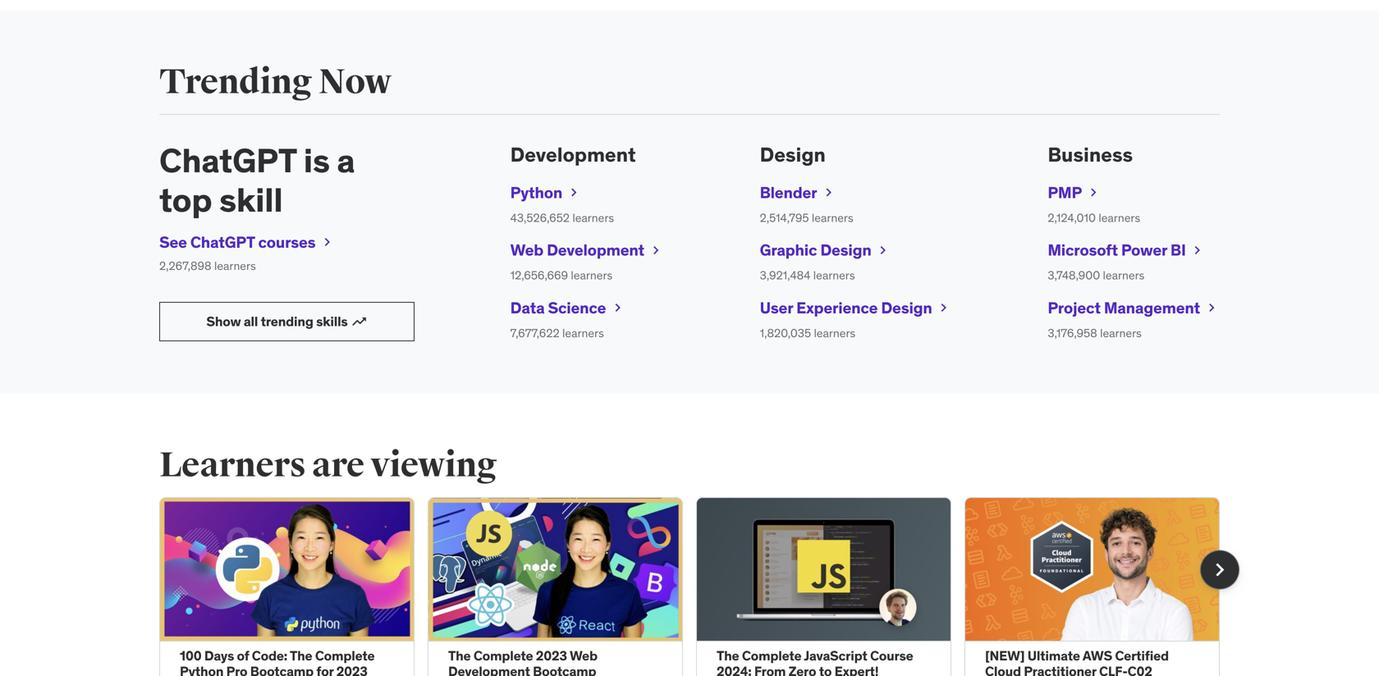 Task type: vqa. For each thing, say whether or not it's contained in the screenshot.


Task type: locate. For each thing, give the bounding box(es) containing it.
small image inside see chatgpt courses link
[[319, 234, 335, 251]]

web
[[511, 240, 544, 260], [570, 648, 598, 665]]

design
[[760, 142, 826, 167], [821, 240, 872, 260], [882, 298, 933, 318]]

are
[[312, 445, 365, 487]]

1 horizontal spatial bootcamp
[[533, 664, 597, 677]]

small image for graphic design
[[875, 242, 892, 259]]

small image right skills
[[351, 314, 368, 330]]

python up "43,526,652"
[[511, 183, 563, 202]]

all
[[244, 313, 258, 330]]

2 vertical spatial design
[[882, 298, 933, 318]]

small image inside project management link
[[1204, 300, 1221, 316]]

0 vertical spatial design
[[760, 142, 826, 167]]

3 complete from the left
[[742, 648, 802, 665]]

small image inside data science link
[[610, 300, 626, 316]]

1 horizontal spatial web
[[570, 648, 598, 665]]

learners up web development link
[[573, 211, 615, 225]]

chatgpt inside chatgpt is a top skill
[[159, 140, 297, 181]]

complete inside "the complete javascript course 2024: from zero to expert!"
[[742, 648, 802, 665]]

the for 2024:
[[717, 648, 740, 665]]

2 bootcamp from the left
[[533, 664, 597, 677]]

2 the from the left
[[448, 648, 471, 665]]

web inside the complete 2023 web development bootcamp
[[570, 648, 598, 665]]

chatgpt
[[159, 140, 297, 181], [190, 232, 255, 252]]

0 horizontal spatial web
[[511, 240, 544, 260]]

1 horizontal spatial 2023
[[536, 648, 567, 665]]

carousel element
[[159, 498, 1240, 677]]

1 vertical spatial python
[[180, 664, 224, 677]]

design up the 3,921,484 learners
[[821, 240, 872, 260]]

1,820,035 learners
[[760, 326, 856, 341]]

small image inside user experience design link
[[936, 300, 953, 316]]

0 horizontal spatial the
[[290, 648, 313, 665]]

small image for see chatgpt courses
[[319, 234, 335, 251]]

bootcamp
[[250, 664, 314, 677], [533, 664, 597, 677]]

[new]
[[986, 648, 1025, 665]]

small image right bi at the top right
[[1190, 242, 1206, 259]]

javascript
[[804, 648, 868, 665]]

0 vertical spatial development
[[511, 142, 636, 167]]

1 horizontal spatial complete
[[474, 648, 533, 665]]

pmp
[[1048, 183, 1083, 202]]

small image for pmp
[[1086, 185, 1102, 201]]

web development link
[[511, 240, 664, 261]]

small image inside blender link
[[821, 185, 837, 201]]

the inside the complete 2023 web development bootcamp
[[448, 648, 471, 665]]

certified
[[1116, 648, 1170, 665]]

1 bootcamp from the left
[[250, 664, 314, 677]]

learners down the see chatgpt courses
[[214, 259, 256, 274]]

small image for show all trending skills
[[351, 314, 368, 330]]

small image inside web development link
[[648, 242, 664, 259]]

2,267,898 learners
[[159, 259, 256, 274]]

design right experience
[[882, 298, 933, 318]]

course
[[871, 648, 914, 665]]

learners down experience
[[814, 326, 856, 341]]

2024:
[[717, 664, 752, 677]]

small image right management
[[1204, 300, 1221, 316]]

small image right science
[[610, 300, 626, 316]]

small image for data science
[[610, 300, 626, 316]]

2,514,795 learners
[[760, 211, 854, 225]]

business
[[1048, 142, 1134, 167]]

the inside "the complete javascript course 2024: from zero to expert!"
[[717, 648, 740, 665]]

bootcamp inside the complete 2023 web development bootcamp
[[533, 664, 597, 677]]

chatgpt is a top skill
[[159, 140, 355, 221]]

complete inside the complete 2023 web development bootcamp
[[474, 648, 533, 665]]

learners down graphic design link at right
[[814, 268, 856, 283]]

trending
[[261, 313, 314, 330]]

1 complete from the left
[[315, 648, 375, 665]]

0 horizontal spatial bootcamp
[[250, 664, 314, 677]]

power
[[1122, 240, 1168, 260]]

0 horizontal spatial python
[[180, 664, 224, 677]]

chatgpt up 2,267,898 learners
[[190, 232, 255, 252]]

0 horizontal spatial 2023
[[337, 664, 368, 677]]

1 horizontal spatial the
[[448, 648, 471, 665]]

from
[[755, 664, 786, 677]]

learners down microsoft power bi "link"
[[1104, 268, 1145, 283]]

small image up 2,514,795 learners
[[821, 185, 837, 201]]

see chatgpt courses link
[[159, 232, 335, 252]]

code:
[[252, 648, 288, 665]]

learners
[[573, 211, 615, 225], [812, 211, 854, 225], [1099, 211, 1141, 225], [214, 259, 256, 274], [571, 268, 613, 283], [814, 268, 856, 283], [1104, 268, 1145, 283], [563, 326, 604, 341], [814, 326, 856, 341], [1101, 326, 1142, 341]]

2 horizontal spatial the
[[717, 648, 740, 665]]

practitioner
[[1024, 664, 1097, 677]]

bootcamp inside 100 days of code: the complete python pro bootcamp for 2023
[[250, 664, 314, 677]]

learners up graphic design link at right
[[812, 211, 854, 225]]

development
[[511, 142, 636, 167], [547, 240, 645, 260], [448, 664, 530, 677]]

small image inside pmp link
[[1086, 185, 1102, 201]]

see chatgpt courses
[[159, 232, 316, 252]]

data science
[[511, 298, 606, 318]]

0 vertical spatial web
[[511, 240, 544, 260]]

complete for 2024:
[[742, 648, 802, 665]]

microsoft power bi link
[[1048, 240, 1206, 261]]

small image right web development
[[648, 242, 664, 259]]

trending
[[159, 61, 312, 103]]

experience
[[797, 298, 878, 318]]

small image
[[566, 185, 582, 201], [319, 234, 335, 251], [875, 242, 892, 259], [936, 300, 953, 316]]

python inside python link
[[511, 183, 563, 202]]

a
[[337, 140, 355, 181]]

small image inside microsoft power bi "link"
[[1190, 242, 1206, 259]]

1 the from the left
[[290, 648, 313, 665]]

learners up microsoft power bi
[[1099, 211, 1141, 225]]

0 horizontal spatial complete
[[315, 648, 375, 665]]

design up blender
[[760, 142, 826, 167]]

learners
[[159, 445, 306, 487]]

small image for python
[[566, 185, 582, 201]]

the complete javascript course 2024: from zero to expert! link
[[717, 648, 914, 677]]

chatgpt down the trending
[[159, 140, 297, 181]]

small image
[[821, 185, 837, 201], [1086, 185, 1102, 201], [648, 242, 664, 259], [1190, 242, 1206, 259], [610, 300, 626, 316], [1204, 300, 1221, 316], [351, 314, 368, 330]]

small image up 2,124,010 learners
[[1086, 185, 1102, 201]]

the
[[290, 648, 313, 665], [448, 648, 471, 665], [717, 648, 740, 665]]

3 the from the left
[[717, 648, 740, 665]]

python left pro
[[180, 664, 224, 677]]

learners down web development link
[[571, 268, 613, 283]]

blender
[[760, 183, 818, 202]]

data science link
[[511, 297, 626, 319]]

python
[[511, 183, 563, 202], [180, 664, 224, 677]]

1 vertical spatial web
[[570, 648, 598, 665]]

2 horizontal spatial complete
[[742, 648, 802, 665]]

2023
[[536, 648, 567, 665], [337, 664, 368, 677]]

learners for pmp
[[1099, 211, 1141, 225]]

2 complete from the left
[[474, 648, 533, 665]]

days
[[204, 648, 234, 665]]

complete for development
[[474, 648, 533, 665]]

show all trending skills
[[206, 313, 348, 330]]

microsoft
[[1048, 240, 1119, 260]]

learners down project management
[[1101, 326, 1142, 341]]

learners down science
[[563, 326, 604, 341]]

small image inside python link
[[566, 185, 582, 201]]

viewing
[[371, 445, 497, 487]]

2 vertical spatial development
[[448, 664, 530, 677]]

2,514,795
[[760, 211, 810, 225]]

user
[[760, 298, 793, 318]]

small image inside the "show all trending skills" link
[[351, 314, 368, 330]]

0 vertical spatial python
[[511, 183, 563, 202]]

see
[[159, 232, 187, 252]]

3,176,958
[[1048, 326, 1098, 341]]

1 horizontal spatial python
[[511, 183, 563, 202]]

100 days of code: the complete python pro bootcamp for 2023 link
[[180, 648, 375, 677]]

small image inside graphic design link
[[875, 242, 892, 259]]

learners are viewing
[[159, 445, 497, 487]]

0 vertical spatial chatgpt
[[159, 140, 297, 181]]



Task type: describe. For each thing, give the bounding box(es) containing it.
3,748,900 learners
[[1048, 268, 1145, 283]]

3,176,958 learners
[[1048, 326, 1142, 341]]

python inside 100 days of code: the complete python pro bootcamp for 2023
[[180, 664, 224, 677]]

c02
[[1128, 664, 1153, 677]]

science
[[548, 298, 606, 318]]

project
[[1048, 298, 1101, 318]]

100
[[180, 648, 202, 665]]

small image for web development
[[648, 242, 664, 259]]

3,921,484 learners
[[760, 268, 856, 283]]

graphic design link
[[760, 240, 892, 261]]

100 days of code: the complete python pro bootcamp for 2023
[[180, 648, 375, 677]]

project management
[[1048, 298, 1201, 318]]

data
[[511, 298, 545, 318]]

web development
[[511, 240, 645, 260]]

2,124,010
[[1048, 211, 1097, 225]]

python link
[[511, 182, 582, 204]]

zero
[[789, 664, 817, 677]]

small image for project management
[[1204, 300, 1221, 316]]

project management link
[[1048, 297, 1221, 319]]

to
[[819, 664, 832, 677]]

clf-
[[1100, 664, 1128, 677]]

small image for user experience design
[[936, 300, 953, 316]]

1 vertical spatial chatgpt
[[190, 232, 255, 252]]

learners for project management
[[1101, 326, 1142, 341]]

43,526,652 learners
[[511, 211, 615, 225]]

the for development
[[448, 648, 471, 665]]

12,656,669
[[511, 268, 568, 283]]

trending now
[[159, 61, 392, 103]]

2,124,010 learners
[[1048, 211, 1141, 225]]

learners for microsoft power bi
[[1104, 268, 1145, 283]]

12,656,669 learners
[[511, 268, 613, 283]]

learners for blender
[[812, 211, 854, 225]]

1,820,035
[[760, 326, 812, 341]]

user experience design link
[[760, 297, 953, 319]]

2023 inside 100 days of code: the complete python pro bootcamp for 2023
[[337, 664, 368, 677]]

is
[[304, 140, 330, 181]]

ultimate
[[1028, 648, 1081, 665]]

blender link
[[760, 182, 837, 204]]

now
[[318, 61, 392, 103]]

1 vertical spatial development
[[547, 240, 645, 260]]

7,677,622 learners
[[511, 326, 604, 341]]

of
[[237, 648, 249, 665]]

[new] ultimate aws certified cloud practitioner clf-c02 link
[[986, 648, 1170, 677]]

next image
[[1207, 557, 1234, 584]]

[new] ultimate aws certified cloud practitioner clf-c02
[[986, 648, 1170, 677]]

7,677,622
[[511, 326, 560, 341]]

the complete 2023 web development bootcamp link
[[448, 648, 598, 677]]

3,748,900
[[1048, 268, 1101, 283]]

learners for graphic design
[[814, 268, 856, 283]]

for
[[317, 664, 334, 677]]

management
[[1105, 298, 1201, 318]]

complete inside 100 days of code: the complete python pro bootcamp for 2023
[[315, 648, 375, 665]]

learners for python
[[573, 211, 615, 225]]

skill
[[219, 179, 283, 221]]

development inside the complete 2023 web development bootcamp
[[448, 664, 530, 677]]

learners for user experience design
[[814, 326, 856, 341]]

graphic
[[760, 240, 818, 260]]

learners for web development
[[571, 268, 613, 283]]

pro
[[226, 664, 248, 677]]

small image for microsoft power bi
[[1190, 242, 1206, 259]]

expert!
[[835, 664, 879, 677]]

aws
[[1083, 648, 1113, 665]]

2,267,898
[[159, 259, 212, 274]]

user experience design
[[760, 298, 933, 318]]

the complete javascript course 2024: from zero to expert!
[[717, 648, 914, 677]]

bi
[[1171, 240, 1187, 260]]

small image for blender
[[821, 185, 837, 201]]

1 vertical spatial design
[[821, 240, 872, 260]]

courses
[[258, 232, 316, 252]]

graphic design
[[760, 240, 872, 260]]

microsoft power bi
[[1048, 240, 1187, 260]]

the complete 2023 web development bootcamp
[[448, 648, 598, 677]]

2023 inside the complete 2023 web development bootcamp
[[536, 648, 567, 665]]

show
[[206, 313, 241, 330]]

pmp link
[[1048, 182, 1102, 204]]

show all trending skills link
[[159, 302, 415, 342]]

skills
[[316, 313, 348, 330]]

3,921,484
[[760, 268, 811, 283]]

top
[[159, 179, 212, 221]]

cloud
[[986, 664, 1022, 677]]

learners for data science
[[563, 326, 604, 341]]

43,526,652
[[511, 211, 570, 225]]

the inside 100 days of code: the complete python pro bootcamp for 2023
[[290, 648, 313, 665]]



